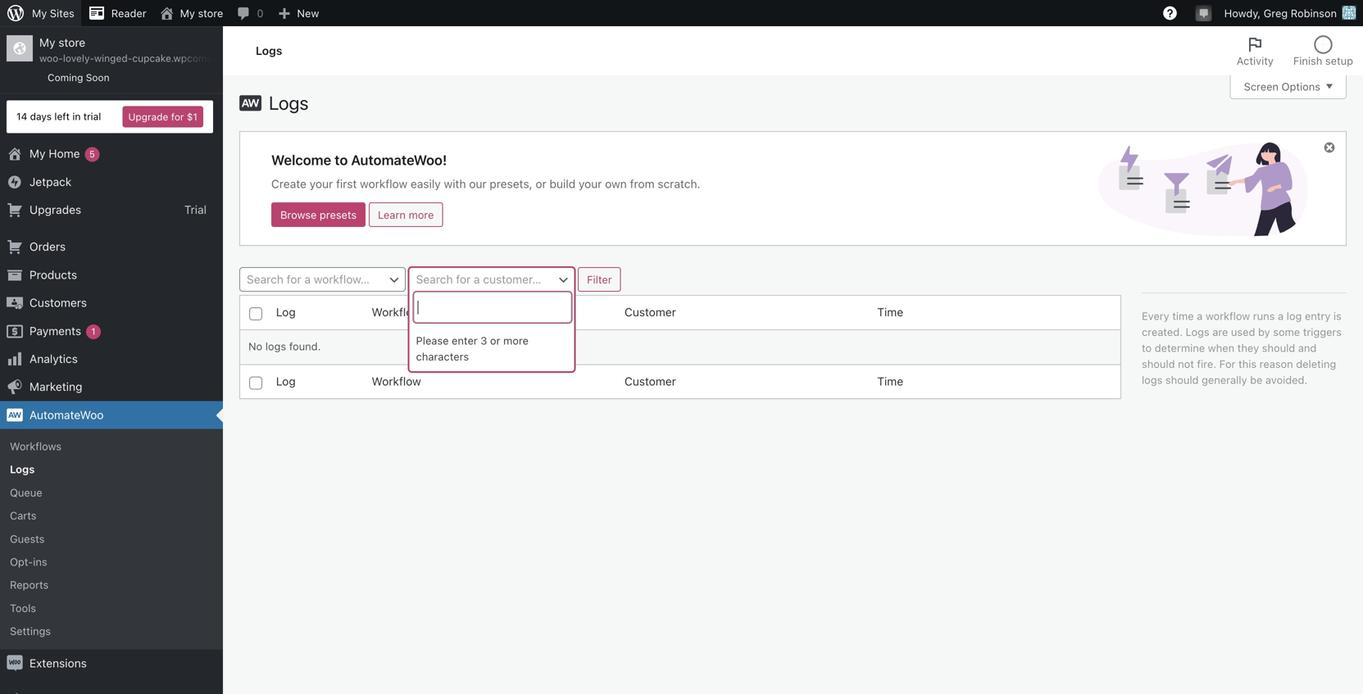 Task type: vqa. For each thing, say whether or not it's contained in the screenshot.
'Categories'
no



Task type: describe. For each thing, give the bounding box(es) containing it.
workflow for a
[[1206, 310, 1251, 322]]

2 your from the left
[[579, 177, 602, 191]]

my for my sites
[[32, 7, 47, 19]]

finish setup
[[1294, 55, 1354, 67]]

workflows link
[[0, 435, 223, 458]]

by
[[1259, 326, 1271, 338]]

screen
[[1244, 80, 1279, 93]]

upgrades
[[30, 203, 81, 216]]

reports link
[[0, 574, 223, 597]]

lovely-
[[63, 53, 94, 64]]

queue link
[[0, 481, 223, 504]]

greg
[[1264, 7, 1288, 19]]

finish
[[1294, 55, 1323, 67]]

learn more link
[[369, 203, 443, 227]]

2 log from the top
[[276, 375, 296, 388]]

my store link
[[153, 0, 230, 26]]

trial
[[83, 111, 101, 122]]

search for search for a workflow…
[[247, 273, 284, 286]]

used
[[1231, 326, 1256, 338]]

automatewoo
[[30, 408, 104, 422]]

new link
[[270, 0, 326, 26]]

own
[[605, 177, 627, 191]]

opt-ins
[[10, 556, 47, 568]]

0
[[257, 7, 264, 19]]

howdy,
[[1225, 7, 1261, 19]]

Search for a customer… text field
[[410, 268, 574, 293]]

sites
[[50, 7, 74, 19]]

search for a customer…
[[416, 273, 541, 286]]

3
[[481, 335, 487, 347]]

1
[[91, 326, 95, 337]]

tools link
[[0, 597, 223, 620]]

logs link
[[0, 458, 223, 481]]

when
[[1208, 342, 1235, 354]]

a for workflow…
[[305, 273, 311, 286]]

toolbar navigation
[[0, 0, 1363, 30]]

my store woo-lovely-winged-cupcake.wpcomstaging.com coming soon
[[39, 36, 264, 83]]

1 time from the top
[[878, 306, 904, 319]]

$1
[[187, 111, 198, 123]]

winged-
[[94, 53, 132, 64]]

my for my store woo-lovely-winged-cupcake.wpcomstaging.com coming soon
[[39, 36, 55, 49]]

howdy, greg robinson
[[1225, 7, 1337, 19]]

products link
[[0, 261, 223, 289]]

main menu navigation
[[0, 26, 264, 694]]

days
[[30, 111, 52, 122]]

workflow…
[[314, 273, 370, 286]]

1 customer from the top
[[625, 306, 676, 319]]

be
[[1250, 374, 1263, 386]]

search for a workflow…
[[247, 273, 370, 286]]

runs
[[1253, 310, 1275, 322]]

opt-
[[10, 556, 33, 568]]

upgrade for $1 button
[[123, 106, 203, 128]]

reason
[[1260, 358, 1294, 370]]

to inside every time a workflow runs a log entry is created. logs are used by some triggers to determine when they should and should not fire. for this reason deleting logs should generally be avoided.
[[1142, 342, 1152, 354]]

avoided.
[[1266, 374, 1308, 386]]

store for my store
[[198, 7, 223, 19]]

triggers
[[1303, 326, 1342, 338]]

browse presets link
[[271, 203, 366, 227]]

a for workflow
[[1197, 310, 1203, 322]]

home
[[49, 147, 80, 160]]

my home 5
[[30, 147, 95, 160]]

tools
[[10, 602, 36, 614]]

fire.
[[1197, 358, 1217, 370]]

options
[[1282, 80, 1321, 93]]

for for search for a workflow…
[[287, 273, 301, 286]]

woo-
[[39, 53, 63, 64]]

2 time from the top
[[878, 375, 904, 388]]

marketing
[[30, 380, 82, 394]]

2 vertical spatial should
[[1166, 374, 1199, 386]]

ins
[[33, 556, 47, 568]]

created.
[[1142, 326, 1183, 338]]

no logs found.
[[248, 340, 321, 352]]

with
[[444, 177, 466, 191]]

a left log
[[1278, 310, 1284, 322]]

create your first workflow easily with our presets, or build your own from scratch.
[[271, 177, 701, 191]]

0 vertical spatial should
[[1262, 342, 1296, 354]]

14
[[16, 111, 27, 122]]

search for search for a customer…
[[416, 273, 453, 286]]

deleting
[[1296, 358, 1337, 370]]

create
[[271, 177, 307, 191]]

enter
[[452, 335, 478, 347]]

entry
[[1305, 310, 1331, 322]]

is
[[1334, 310, 1342, 322]]

easily
[[411, 177, 441, 191]]

Search for a workflow… field
[[239, 267, 406, 293]]

and
[[1299, 342, 1317, 354]]

coming
[[48, 72, 83, 83]]

more inside the please enter 3 or more characters
[[503, 335, 529, 347]]

found.
[[289, 340, 321, 352]]

for
[[1220, 358, 1236, 370]]

logs down 0
[[256, 44, 282, 57]]

guests link
[[0, 527, 223, 551]]

for for upgrade for $1
[[171, 111, 184, 123]]



Task type: locate. For each thing, give the bounding box(es) containing it.
0 vertical spatial customer
[[625, 306, 676, 319]]

learn
[[378, 209, 406, 221]]

a inside text field
[[474, 273, 480, 286]]

search up please
[[416, 273, 453, 286]]

logs right no
[[265, 340, 286, 352]]

1 horizontal spatial for
[[287, 273, 301, 286]]

my left home
[[30, 147, 46, 160]]

welcome to automatewoo!
[[271, 152, 447, 168]]

orders link
[[0, 233, 223, 261]]

reader
[[111, 7, 146, 19]]

workflow for first
[[360, 177, 408, 191]]

my inside the my store woo-lovely-winged-cupcake.wpcomstaging.com coming soon
[[39, 36, 55, 49]]

payments
[[30, 324, 81, 338]]

0 vertical spatial or
[[536, 177, 547, 191]]

1 log from the top
[[276, 306, 296, 319]]

first
[[336, 177, 357, 191]]

they
[[1238, 342, 1259, 354]]

some
[[1273, 326, 1300, 338]]

1 horizontal spatial to
[[1142, 342, 1152, 354]]

search up no
[[247, 273, 284, 286]]

every
[[1142, 310, 1170, 322]]

for inside text field
[[456, 273, 471, 286]]

store inside the my store woo-lovely-winged-cupcake.wpcomstaging.com coming soon
[[58, 36, 85, 49]]

jetpack
[[30, 175, 72, 188]]

None submit
[[578, 267, 621, 292]]

1 horizontal spatial your
[[579, 177, 602, 191]]

more right 3
[[503, 335, 529, 347]]

0 horizontal spatial store
[[58, 36, 85, 49]]

0 vertical spatial logs
[[265, 340, 286, 352]]

logs inside every time a workflow runs a log entry is created. logs are used by some triggers to determine when they should and should not fire. for this reason deleting logs should generally be avoided.
[[1142, 374, 1163, 386]]

0 vertical spatial store
[[198, 7, 223, 19]]

a left customer…
[[474, 273, 480, 286]]

screen options
[[1244, 80, 1321, 93]]

new
[[297, 7, 319, 19]]

welcome
[[271, 152, 331, 168]]

logs down determine
[[1142, 374, 1163, 386]]

analytics link
[[0, 345, 223, 373]]

logs
[[256, 44, 282, 57], [269, 92, 309, 114], [1186, 326, 1210, 338], [10, 463, 35, 476]]

0 vertical spatial to
[[335, 152, 348, 168]]

automatewoo link
[[0, 401, 223, 429]]

1 vertical spatial workflow
[[1206, 310, 1251, 322]]

tab list containing activity
[[1227, 26, 1363, 75]]

2 customer from the top
[[625, 375, 676, 388]]

0 horizontal spatial or
[[490, 335, 500, 347]]

1 horizontal spatial more
[[503, 335, 529, 347]]

soon
[[86, 72, 110, 83]]

store left 0 link
[[198, 7, 223, 19]]

analytics
[[30, 352, 78, 366]]

1 horizontal spatial store
[[198, 7, 223, 19]]

1 search from the left
[[247, 273, 284, 286]]

workflow up are
[[1206, 310, 1251, 322]]

workflow up please
[[372, 306, 421, 319]]

tab list
[[1227, 26, 1363, 75]]

extensions link
[[0, 650, 223, 678]]

in
[[72, 111, 81, 122]]

store inside toolbar navigation
[[198, 7, 223, 19]]

5
[[89, 149, 95, 160]]

2 search from the left
[[416, 273, 453, 286]]

1 vertical spatial workflow
[[372, 375, 421, 388]]

our
[[469, 177, 487, 191]]

reader link
[[81, 0, 153, 26]]

activity
[[1237, 55, 1274, 67]]

a right time
[[1197, 310, 1203, 322]]

robinson
[[1291, 7, 1337, 19]]

reports
[[10, 579, 49, 591]]

1 vertical spatial or
[[490, 335, 500, 347]]

or inside the please enter 3 or more characters
[[490, 335, 500, 347]]

products
[[30, 268, 77, 282]]

0 horizontal spatial logs
[[265, 340, 286, 352]]

customers link
[[0, 289, 223, 317]]

1 vertical spatial to
[[1142, 342, 1152, 354]]

logs inside the "main menu" navigation
[[10, 463, 35, 476]]

logs inside every time a workflow runs a log entry is created. logs are used by some triggers to determine when they should and should not fire. for this reason deleting logs should generally be avoided.
[[1186, 326, 1210, 338]]

carts link
[[0, 504, 223, 527]]

a for customer…
[[474, 273, 480, 286]]

are
[[1213, 326, 1229, 338]]

more
[[409, 209, 434, 221], [503, 335, 529, 347]]

extensions
[[30, 657, 87, 670]]

carts
[[10, 510, 37, 522]]

0 horizontal spatial to
[[335, 152, 348, 168]]

my up cupcake.wpcomstaging.com
[[180, 7, 195, 19]]

or left build
[[536, 177, 547, 191]]

store up lovely-
[[58, 36, 85, 49]]

0 vertical spatial log
[[276, 306, 296, 319]]

None checkbox
[[249, 377, 262, 390]]

browse
[[280, 209, 317, 221]]

0 vertical spatial more
[[409, 209, 434, 221]]

or right 3
[[490, 335, 500, 347]]

presets
[[320, 209, 357, 221]]

0 vertical spatial workflow
[[360, 177, 408, 191]]

1 your from the left
[[310, 177, 333, 191]]

1 horizontal spatial logs
[[1142, 374, 1163, 386]]

this
[[1239, 358, 1257, 370]]

for for search for a customer…
[[456, 273, 471, 286]]

log down no logs found.
[[276, 375, 296, 388]]

2 horizontal spatial for
[[456, 273, 471, 286]]

automatewoo!
[[351, 152, 447, 168]]

characters
[[416, 351, 469, 363]]

logs up welcome
[[269, 92, 309, 114]]

log
[[1287, 310, 1302, 322]]

notification image
[[1198, 6, 1211, 19]]

no
[[248, 340, 263, 352]]

0 horizontal spatial search
[[247, 273, 284, 286]]

0 horizontal spatial your
[[310, 177, 333, 191]]

Search for a customer… field
[[409, 267, 575, 293]]

0 horizontal spatial more
[[409, 209, 434, 221]]

my for my home 5
[[30, 147, 46, 160]]

should down 'not'
[[1166, 374, 1199, 386]]

learn more
[[378, 209, 434, 221]]

0 horizontal spatial workflow
[[360, 177, 408, 191]]

1 horizontal spatial or
[[536, 177, 547, 191]]

my sites
[[32, 7, 74, 19]]

for
[[171, 111, 184, 123], [287, 273, 301, 286], [456, 273, 471, 286]]

for left customer…
[[456, 273, 471, 286]]

finish setup button
[[1284, 26, 1363, 75]]

left
[[54, 111, 70, 122]]

more inside learn more link
[[409, 209, 434, 221]]

cupcake.wpcomstaging.com
[[132, 53, 264, 64]]

settings link
[[0, 620, 223, 643]]

a inside text box
[[305, 273, 311, 286]]

browse presets
[[280, 209, 357, 221]]

guests
[[10, 533, 45, 545]]

None checkbox
[[249, 308, 262, 321]]

time
[[878, 306, 904, 319], [878, 375, 904, 388]]

search inside text field
[[416, 273, 453, 286]]

1 vertical spatial logs
[[1142, 374, 1163, 386]]

workflow
[[360, 177, 408, 191], [1206, 310, 1251, 322]]

for inside button
[[171, 111, 184, 123]]

queue
[[10, 487, 42, 499]]

1 vertical spatial time
[[878, 375, 904, 388]]

for left 'workflow…'
[[287, 273, 301, 286]]

0 link
[[230, 0, 270, 26]]

your left own
[[579, 177, 602, 191]]

workflow inside every time a workflow runs a log entry is created. logs are used by some triggers to determine when they should and should not fire. for this reason deleting logs should generally be avoided.
[[1206, 310, 1251, 322]]

to up first at left
[[335, 152, 348, 168]]

should up reason
[[1262, 342, 1296, 354]]

1 vertical spatial more
[[503, 335, 529, 347]]

customers
[[30, 296, 87, 310]]

your left first at left
[[310, 177, 333, 191]]

upgrade
[[128, 111, 168, 123]]

my up woo-
[[39, 36, 55, 49]]

should down determine
[[1142, 358, 1175, 370]]

payments 1
[[30, 324, 95, 338]]

1 vertical spatial should
[[1142, 358, 1175, 370]]

please
[[416, 335, 449, 347]]

1 vertical spatial customer
[[625, 375, 676, 388]]

a left 'workflow…'
[[305, 273, 311, 286]]

generally
[[1202, 374, 1247, 386]]

2 workflow from the top
[[372, 375, 421, 388]]

logs
[[265, 340, 286, 352], [1142, 374, 1163, 386]]

my for my store
[[180, 7, 195, 19]]

not
[[1178, 358, 1194, 370]]

1 horizontal spatial search
[[416, 273, 453, 286]]

my left 'sites'
[[32, 7, 47, 19]]

my store
[[180, 7, 223, 19]]

log
[[276, 306, 296, 319], [276, 375, 296, 388]]

please enter 3 or more characters alert
[[410, 326, 574, 372]]

Search for a workflow… text field
[[240, 268, 405, 293]]

upgrade for $1
[[128, 111, 198, 123]]

search inside text box
[[247, 273, 284, 286]]

from
[[630, 177, 655, 191]]

logs up queue
[[10, 463, 35, 476]]

to down created. in the right of the page
[[1142, 342, 1152, 354]]

1 workflow from the top
[[372, 306, 421, 319]]

setup
[[1326, 55, 1354, 67]]

determine
[[1155, 342, 1205, 354]]

for inside text box
[[287, 273, 301, 286]]

0 vertical spatial workflow
[[372, 306, 421, 319]]

more right learn
[[409, 209, 434, 221]]

settings
[[10, 625, 51, 638]]

store for my store woo-lovely-winged-cupcake.wpcomstaging.com coming soon
[[58, 36, 85, 49]]

logs down time
[[1186, 326, 1210, 338]]

activity button
[[1227, 26, 1284, 75]]

should
[[1262, 342, 1296, 354], [1142, 358, 1175, 370], [1166, 374, 1199, 386]]

log up no logs found.
[[276, 306, 296, 319]]

1 horizontal spatial workflow
[[1206, 310, 1251, 322]]

every time a workflow runs a log entry is created. logs are used by some triggers to determine when they should and should not fire. for this reason deleting logs should generally be avoided.
[[1142, 310, 1342, 386]]

0 horizontal spatial for
[[171, 111, 184, 123]]

for left $1
[[171, 111, 184, 123]]

workflow down characters
[[372, 375, 421, 388]]

customer…
[[483, 273, 541, 286]]

workflow down automatewoo!
[[360, 177, 408, 191]]

presets,
[[490, 177, 533, 191]]

your
[[310, 177, 333, 191], [579, 177, 602, 191]]

None text field
[[414, 292, 572, 323]]

1 vertical spatial store
[[58, 36, 85, 49]]

0 vertical spatial time
[[878, 306, 904, 319]]

1 vertical spatial log
[[276, 375, 296, 388]]



